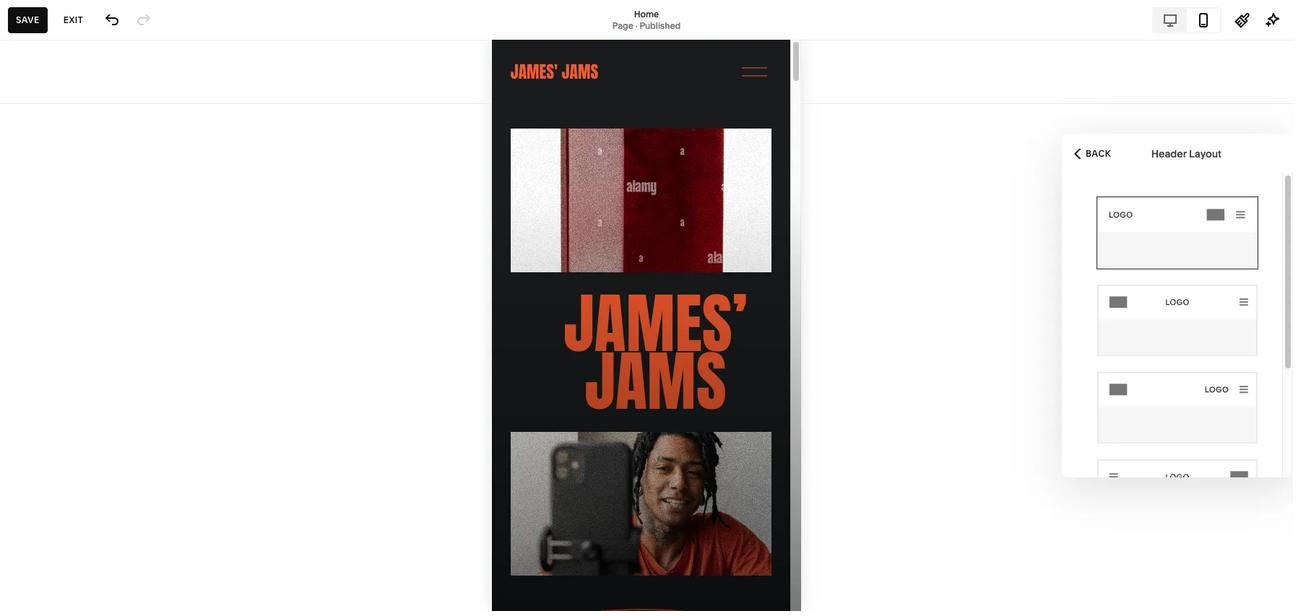 Task type: vqa. For each thing, say whether or not it's contained in the screenshot.
Selling on the left top of the page
no



Task type: describe. For each thing, give the bounding box(es) containing it.
exit
[[63, 14, 83, 25]]

published
[[640, 20, 681, 31]]

save
[[16, 14, 40, 25]]

page
[[613, 20, 634, 31]]

header layout
[[1152, 147, 1222, 160]]

home page · published
[[613, 8, 681, 31]]

save button
[[8, 7, 47, 33]]

website
[[24, 90, 69, 104]]

back
[[1086, 148, 1112, 159]]



Task type: locate. For each thing, give the bounding box(es) containing it.
exit button
[[55, 7, 91, 33]]

website link
[[24, 89, 160, 106]]

layout
[[1190, 147, 1222, 160]]

home
[[634, 8, 659, 19]]

header
[[1152, 147, 1187, 160]]

back button
[[1070, 138, 1116, 169]]

tab list
[[1154, 8, 1221, 31]]

·
[[636, 20, 638, 31]]



